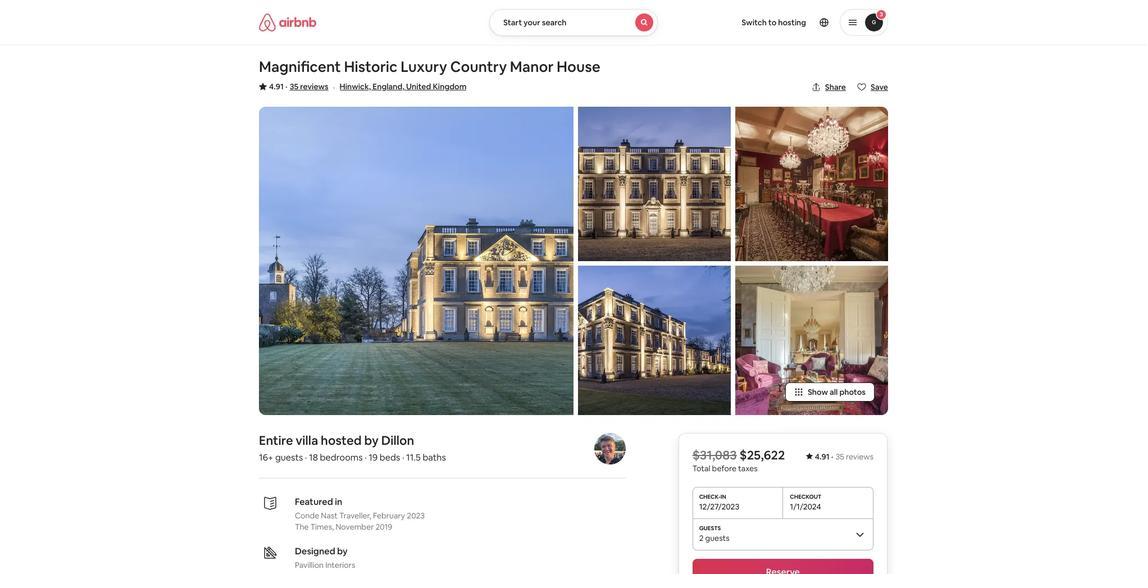 Task type: locate. For each thing, give the bounding box(es) containing it.
hosted
[[321, 433, 362, 449]]

16+
[[259, 452, 273, 464]]

luxurious historic 40 acre estate image
[[578, 266, 731, 415]]

0 horizontal spatial 4.91
[[269, 81, 284, 92]]

1 horizontal spatial guests
[[706, 533, 730, 544]]

35 reviews button
[[290, 81, 329, 92]]

start your search
[[504, 17, 567, 28]]

featured in conde nast traveller, february 2023 the times, november 2019
[[295, 496, 425, 532]]

villa
[[296, 433, 318, 449]]

3 button
[[840, 9, 889, 36]]

1 vertical spatial guests
[[706, 533, 730, 544]]

$25,622
[[740, 447, 785, 463]]

0 horizontal spatial guests
[[275, 452, 303, 464]]

guests
[[275, 452, 303, 464], [706, 533, 730, 544]]

$31,083 $25,622 total before taxes
[[693, 447, 785, 474]]

·
[[286, 81, 288, 92], [333, 81, 335, 93], [305, 452, 307, 464], [365, 452, 367, 464], [402, 452, 404, 464], [832, 452, 834, 462]]

0 horizontal spatial 35
[[290, 81, 299, 92]]

taxes
[[739, 464, 758, 474]]

featured
[[295, 496, 333, 508]]

entire villa hosted by dillon 16+ guests · 18 bedrooms · 19 beds · 11.5 baths
[[259, 433, 446, 464]]

reviews
[[300, 81, 329, 92], [846, 452, 874, 462]]

save button
[[853, 78, 893, 97]]

4.91 up 1/1/2024
[[815, 452, 830, 462]]

manor
[[510, 57, 554, 76]]

1 vertical spatial 4.91
[[815, 452, 830, 462]]

2
[[700, 533, 704, 544]]

the red dining room - historic luxury 60 minutres from london image
[[736, 107, 889, 261]]

18
[[309, 452, 318, 464]]

1 vertical spatial 35
[[836, 452, 845, 462]]

photos
[[840, 387, 866, 397]]

profile element
[[672, 0, 889, 45]]

united
[[406, 81, 431, 92]]

4.91 down magnificent
[[269, 81, 284, 92]]

0 vertical spatial guests
[[275, 452, 303, 464]]

nast
[[321, 511, 338, 521]]

learn more about the host, dillon. image
[[595, 433, 626, 465], [595, 433, 626, 465]]

hinwick, england, united kingdom button
[[340, 80, 467, 93]]

0 vertical spatial reviews
[[300, 81, 329, 92]]

luxury
[[401, 57, 447, 76]]

0 horizontal spatial reviews
[[300, 81, 329, 92]]

england,
[[373, 81, 405, 92]]

1/1/2024
[[790, 502, 821, 512]]

country
[[450, 57, 507, 76]]

1 vertical spatial reviews
[[846, 452, 874, 462]]

guests right 2
[[706, 533, 730, 544]]

1 horizontal spatial 4.91 · 35 reviews
[[815, 452, 874, 462]]

0 vertical spatial 4.91 · 35 reviews
[[269, 81, 329, 92]]

your
[[524, 17, 541, 28]]

guests down entire
[[275, 452, 303, 464]]

guests inside "entire villa hosted by dillon 16+ guests · 18 bedrooms · 19 beds · 11.5 baths"
[[275, 452, 303, 464]]

35
[[290, 81, 299, 92], [836, 452, 845, 462]]

in
[[335, 496, 342, 508]]

0 horizontal spatial 4.91 · 35 reviews
[[269, 81, 329, 92]]

beds
[[380, 452, 400, 464]]

total
[[693, 464, 711, 474]]

4.91
[[269, 81, 284, 92], [815, 452, 830, 462]]

1 vertical spatial 4.91 · 35 reviews
[[815, 452, 874, 462]]

4.91 · 35 reviews
[[269, 81, 329, 92], [815, 452, 874, 462]]

start your search button
[[490, 9, 658, 36]]

2019
[[376, 522, 393, 532]]

house
[[557, 57, 601, 76]]

bedrooms
[[320, 452, 363, 464]]

traveller,
[[339, 511, 371, 521]]

2 guests button
[[693, 519, 874, 550]]

hosting
[[779, 17, 807, 28]]

0 vertical spatial 35
[[290, 81, 299, 92]]

interiors
[[326, 560, 355, 571]]

switch
[[742, 17, 767, 28]]

baths
[[423, 452, 446, 464]]

historic
[[344, 57, 398, 76]]



Task type: describe. For each thing, give the bounding box(es) containing it.
february
[[373, 511, 405, 521]]

kingdom
[[433, 81, 467, 92]]

Start your search search field
[[490, 9, 658, 36]]

save
[[871, 82, 889, 92]]

designed
[[295, 546, 335, 558]]

magnificent historic luxury country manor house
[[259, 57, 601, 76]]

0 vertical spatial 4.91
[[269, 81, 284, 92]]

before
[[712, 464, 737, 474]]

1 horizontal spatial 4.91
[[815, 452, 830, 462]]

1 horizontal spatial 35
[[836, 452, 845, 462]]

12/27/2023
[[700, 502, 740, 512]]

the luxury library room image
[[736, 266, 889, 415]]

2 guests
[[700, 533, 730, 544]]

search
[[542, 17, 567, 28]]

magnificent
[[259, 57, 341, 76]]

guests inside dropdown button
[[706, 533, 730, 544]]

by
[[337, 546, 348, 558]]

entire
[[259, 433, 293, 449]]

$31,083
[[693, 447, 737, 463]]

switch to hosting link
[[735, 11, 813, 34]]

times,
[[311, 522, 334, 532]]

november
[[336, 522, 374, 532]]

to
[[769, 17, 777, 28]]

by dillon
[[364, 433, 414, 449]]

switch to hosting
[[742, 17, 807, 28]]

designed by pavillion interiors
[[295, 546, 355, 571]]

pavillion
[[295, 560, 324, 571]]

all
[[830, 387, 838, 397]]

the
[[295, 522, 309, 532]]

share
[[825, 82, 846, 92]]

start
[[504, 17, 522, 28]]

show all photos
[[808, 387, 866, 397]]

hinwick,
[[340, 81, 371, 92]]

' little buckingham palace'  - the daily mail . 
a historic grade 1  listed estate- image
[[578, 107, 731, 261]]

19
[[369, 452, 378, 464]]

show
[[808, 387, 828, 397]]

1 horizontal spatial reviews
[[846, 452, 874, 462]]

share button
[[808, 78, 851, 97]]

show all photos button
[[786, 383, 875, 402]]

historic frieze with goddess diana at hinwick house image
[[259, 107, 574, 415]]

3
[[880, 11, 883, 18]]

2023
[[407, 511, 425, 521]]

· hinwick, england, united kingdom
[[333, 81, 467, 93]]

11.5
[[406, 452, 421, 464]]

conde
[[295, 511, 319, 521]]



Task type: vqa. For each thing, say whether or not it's contained in the screenshot.
the by Dillon
yes



